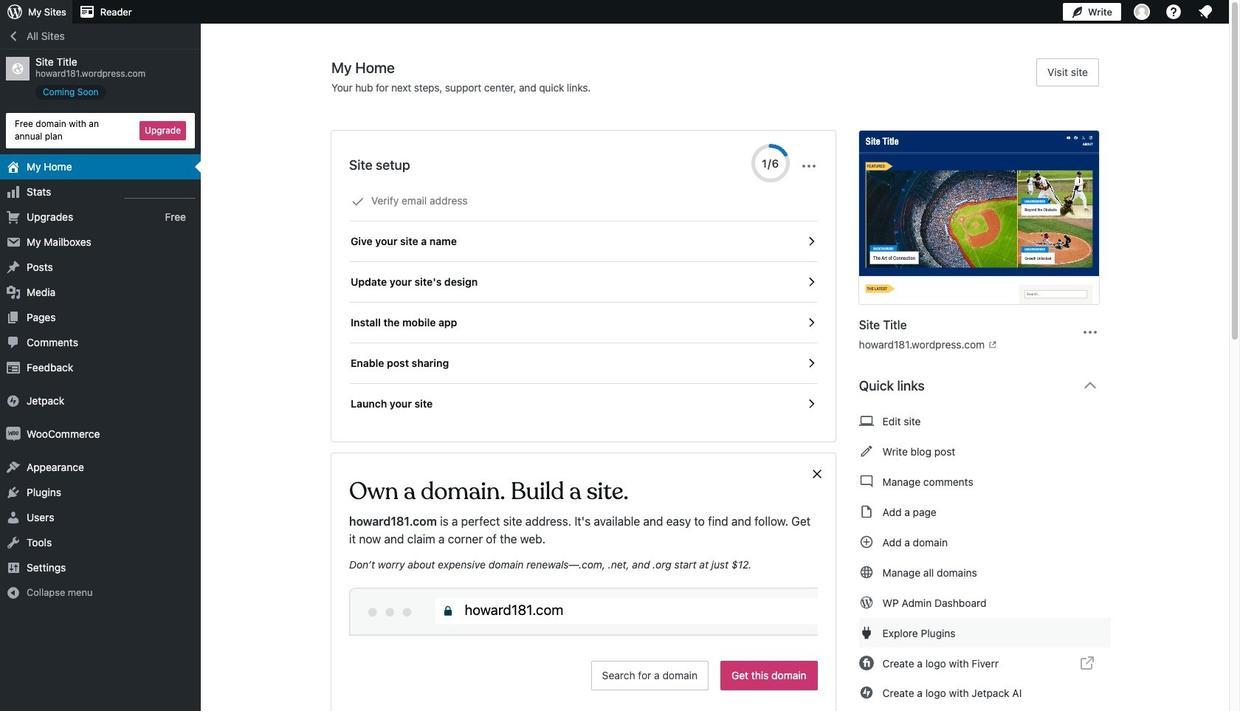 Task type: locate. For each thing, give the bounding box(es) containing it.
task enabled image
[[805, 276, 818, 289], [805, 316, 818, 329], [805, 357, 818, 370], [805, 397, 818, 411]]

2 img image from the top
[[6, 427, 21, 441]]

dismiss settings image
[[800, 157, 818, 175]]

progress bar
[[752, 144, 790, 182]]

task enabled image
[[805, 235, 818, 248]]

main content
[[332, 58, 1112, 711]]

my profile image
[[1135, 4, 1151, 20]]

0 vertical spatial img image
[[6, 393, 21, 408]]

insert_drive_file image
[[860, 503, 874, 521]]

laptop image
[[860, 412, 874, 430]]

img image
[[6, 393, 21, 408], [6, 427, 21, 441]]

1 vertical spatial img image
[[6, 427, 21, 441]]

help image
[[1166, 3, 1183, 21]]

launchpad checklist element
[[349, 181, 818, 424]]



Task type: describe. For each thing, give the bounding box(es) containing it.
mode_comment image
[[860, 473, 874, 490]]

1 task enabled image from the top
[[805, 276, 818, 289]]

1 img image from the top
[[6, 393, 21, 408]]

more options for site site title image
[[1082, 323, 1100, 341]]

manage your notifications image
[[1197, 3, 1215, 21]]

edit image
[[860, 442, 874, 460]]

highest hourly views 0 image
[[125, 189, 195, 198]]

4 task enabled image from the top
[[805, 397, 818, 411]]

dismiss domain name promotion image
[[811, 465, 824, 483]]

2 task enabled image from the top
[[805, 316, 818, 329]]

3 task enabled image from the top
[[805, 357, 818, 370]]



Task type: vqa. For each thing, say whether or not it's contained in the screenshot.
The Yuga Is A Clean And Elegant Theme. Its Sophisticated Typography And Clean Look Make It A Perfect Match For An Architecture Firm. image
no



